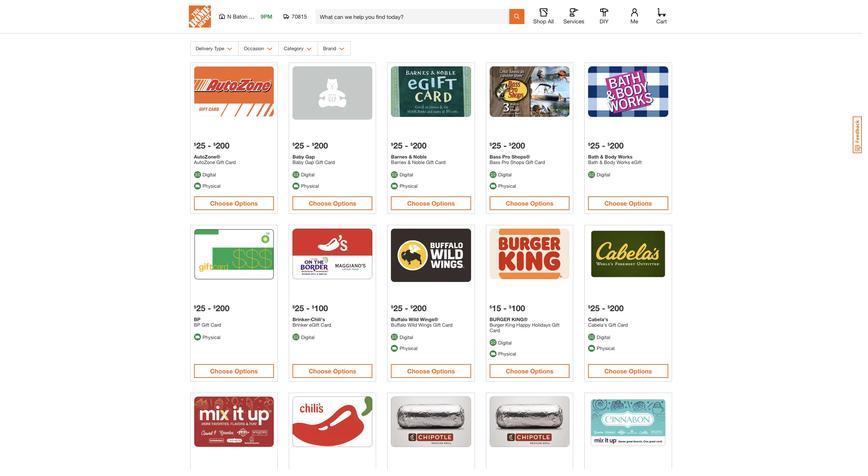 Task type: locate. For each thing, give the bounding box(es) containing it.
1 100 from the left
[[315, 304, 328, 313]]

- for bp
[[208, 304, 211, 313]]

options for autozone gift card
[[235, 200, 258, 207]]

carvel - mix it up egift image
[[194, 397, 274, 448]]

me
[[631, 18, 639, 24]]

choose options button
[[194, 197, 274, 211], [293, 197, 373, 211], [391, 197, 472, 211], [490, 197, 570, 211], [589, 197, 669, 211], [194, 365, 274, 379], [293, 365, 373, 379], [391, 365, 472, 379], [490, 365, 570, 379], [589, 365, 669, 379]]

chipotle mexican grill egift image
[[490, 397, 570, 448]]

1 bp from the top
[[194, 317, 201, 323]]

shop all button
[[533, 8, 555, 25]]

25 for bass
[[492, 141, 502, 151]]

0 horizontal spatial 100
[[315, 304, 328, 313]]

2 bp from the top
[[194, 322, 201, 328]]

physical
[[203, 183, 221, 189], [301, 183, 319, 189], [400, 183, 418, 189], [499, 183, 517, 189], [203, 335, 221, 341], [400, 346, 418, 352], [597, 346, 615, 352], [499, 351, 517, 357]]

digital image for cabela's cabela's gift card
[[589, 334, 596, 341]]

$ 25 - $ 200 up cabela's cabela's gift card on the bottom right
[[589, 304, 624, 313]]

2 open arrow image from the left
[[307, 48, 312, 51]]

baby gap baby gap gift card
[[293, 154, 335, 165]]

choose for brinker egift card
[[309, 368, 332, 376]]

autozone gift card image
[[194, 66, 274, 117]]

services button
[[563, 8, 585, 25]]

physical for autozone gift card
[[203, 183, 221, 189]]

digital for baby gap baby gap gift card
[[301, 172, 315, 178]]

brinker
[[293, 322, 308, 328]]

physical image
[[391, 183, 398, 190], [391, 345, 398, 352], [589, 345, 596, 352], [490, 351, 497, 358]]

digital image down barnes & noble barnes & noble gift card
[[391, 171, 398, 178]]

gap
[[306, 154, 315, 160], [305, 160, 314, 165]]

3 open arrow image from the left
[[340, 48, 345, 51]]

shops
[[511, 160, 525, 165]]

- up barnes & noble barnes & noble gift card
[[405, 141, 409, 151]]

digital for buffalo wild wings® buffalo wild wings gift card
[[400, 335, 414, 341]]

physical for baby gap gift card
[[301, 183, 319, 189]]

25 up buffalo wild wings® buffalo wild wings gift card
[[394, 304, 403, 313]]

$ 25 - $ 200
[[194, 141, 230, 151], [293, 141, 328, 151], [391, 141, 427, 151], [490, 141, 526, 151], [589, 141, 624, 151], [194, 304, 230, 313], [391, 304, 427, 313], [589, 304, 624, 313]]

- up cabela's cabela's gift card on the bottom right
[[603, 304, 606, 313]]

2 barnes from the top
[[391, 160, 407, 165]]

diy
[[600, 18, 609, 24]]

100
[[315, 304, 328, 313], [512, 304, 526, 313]]

100 for 25
[[315, 304, 328, 313]]

physical image for burger king® burger king happy holidays gift card
[[490, 351, 497, 358]]

gift inside bp bp gift card
[[202, 322, 210, 328]]

physical down buffalo wild wings® buffalo wild wings gift card
[[400, 346, 418, 352]]

digital image for barnes & noble barnes & noble gift card
[[391, 171, 398, 178]]

2 100 from the left
[[512, 304, 526, 313]]

$ 25 - $ 200 up the baby gap baby gap gift card
[[293, 141, 328, 151]]

1 buffalo from the top
[[391, 317, 408, 323]]

- up autozone® at top
[[208, 141, 211, 151]]

$ 25 - $ 200 for bp
[[194, 304, 230, 313]]

gift inside buffalo wild wings® buffalo wild wings gift card
[[434, 322, 441, 328]]

physical down autozone
[[203, 183, 221, 189]]

options for baby gap gift card
[[333, 200, 357, 207]]

2 digital image from the left
[[391, 334, 398, 341]]

physical down cabela's cabela's gift card on the bottom right
[[597, 346, 615, 352]]

25 up bath & body works bath & body works egift
[[591, 141, 600, 151]]

open arrow image
[[228, 48, 233, 51], [307, 48, 312, 51], [340, 48, 345, 51]]

digital image for bass pro shops® bass pro shops gift card
[[490, 171, 497, 178]]

bass
[[490, 154, 501, 160], [490, 160, 501, 165]]

brand link
[[318, 42, 351, 55]]

choose for burger king happy holidays gift card
[[506, 368, 529, 376]]

open arrow image right type
[[228, 48, 233, 51]]

bath
[[589, 154, 600, 160], [589, 160, 599, 165]]

- up buffalo wild wings® buffalo wild wings gift card
[[405, 304, 409, 313]]

$ 25 - $ 200 for baby
[[293, 141, 328, 151]]

all
[[548, 18, 554, 24]]

barnes & noble gift card image
[[391, 66, 472, 117]]

cart
[[657, 18, 668, 24]]

bp
[[194, 317, 201, 323], [194, 322, 201, 328]]

delivery
[[196, 45, 213, 51]]

autozone
[[194, 160, 215, 165]]

200 up cabela's cabela's gift card on the bottom right
[[611, 304, 624, 313]]

- for cabela's
[[603, 304, 606, 313]]

gift inside the "autozone® autozone gift card"
[[217, 160, 224, 165]]

- right 15
[[504, 304, 507, 313]]

digital down brinker
[[301, 335, 315, 341]]

digital image
[[293, 334, 300, 341], [391, 334, 398, 341]]

card inside bp bp gift card
[[211, 322, 221, 328]]

$ 25 - $ 200 up bass pro shops® bass pro shops gift card
[[490, 141, 526, 151]]

digital image down brinker
[[293, 334, 300, 341]]

2 baby from the top
[[293, 160, 304, 165]]

25 up barnes & noble barnes & noble gift card
[[394, 141, 403, 151]]

1 horizontal spatial open arrow image
[[307, 48, 312, 51]]

barnes
[[391, 154, 408, 160], [391, 160, 407, 165]]

digital image for autozone® autozone gift card
[[194, 171, 201, 178]]

physical down barnes & noble barnes & noble gift card
[[400, 183, 418, 189]]

card inside barnes & noble barnes & noble gift card
[[436, 160, 446, 165]]

open arrow image for brand
[[340, 48, 345, 51]]

- for barnes
[[405, 141, 409, 151]]

1 horizontal spatial 100
[[512, 304, 526, 313]]

25 up bass pro shops® bass pro shops gift card
[[492, 141, 502, 151]]

200 up bp bp gift card
[[216, 304, 230, 313]]

choose options button for bass pro shops gift card
[[490, 197, 570, 211]]

200 up the baby gap baby gap gift card
[[315, 141, 328, 151]]

digital image down autozone
[[194, 171, 201, 178]]

$ 25 - $ 200 up barnes & noble barnes & noble gift card
[[391, 141, 427, 151]]

1 horizontal spatial egift
[[632, 160, 642, 165]]

25 up the baby gap baby gap gift card
[[295, 141, 304, 151]]

open arrow image inside delivery type link
[[228, 48, 233, 51]]

digital for bass pro shops® bass pro shops gift card
[[499, 172, 512, 178]]

wild left wings
[[408, 322, 417, 328]]

1 digital image from the left
[[293, 334, 300, 341]]

1 baby from the top
[[293, 154, 304, 160]]

1 barnes from the top
[[391, 154, 408, 160]]

$ 25 - $ 200 for bass
[[490, 141, 526, 151]]

options for bp gift card
[[235, 368, 258, 376]]

cabela's
[[589, 317, 609, 323], [589, 322, 608, 328]]

- for burger
[[504, 304, 507, 313]]

delivery type
[[196, 45, 224, 51]]

choose options button for cabela's gift card
[[589, 365, 669, 379]]

100 up chili's
[[315, 304, 328, 313]]

digital image down bass pro shops® bass pro shops gift card
[[490, 171, 497, 178]]

25 for bath
[[591, 141, 600, 151]]

200 up the "autozone® autozone gift card"
[[216, 141, 230, 151]]

200 for bath & body works
[[611, 141, 624, 151]]

gift inside the baby gap baby gap gift card
[[316, 160, 323, 165]]

choose options for autozone® autozone gift card
[[210, 200, 258, 207]]

- up brinker-
[[307, 304, 310, 313]]

bass pro shops® bass pro shops gift card
[[490, 154, 546, 165]]

burger
[[490, 322, 505, 328]]

digital image down the baby gap baby gap gift card
[[293, 171, 300, 178]]

egift
[[632, 160, 642, 165], [309, 322, 320, 328]]

25 up autozone® at top
[[196, 141, 206, 151]]

choose options for cabela's cabela's gift card
[[605, 368, 653, 376]]

1 open arrow image from the left
[[228, 48, 233, 51]]

open arrow image right brand
[[340, 48, 345, 51]]

cabela's gift card image
[[589, 229, 669, 280]]

200
[[216, 141, 230, 151], [315, 141, 328, 151], [413, 141, 427, 151], [512, 141, 526, 151], [611, 141, 624, 151], [216, 304, 230, 313], [413, 304, 427, 313], [611, 304, 624, 313]]

-
[[208, 141, 211, 151], [307, 141, 310, 151], [405, 141, 409, 151], [504, 141, 507, 151], [603, 141, 606, 151], [208, 304, 211, 313], [307, 304, 310, 313], [405, 304, 409, 313], [504, 304, 507, 313], [603, 304, 606, 313]]

digital image down bath & body works bath & body works egift
[[589, 171, 596, 178]]

- for brinker-
[[307, 304, 310, 313]]

1 vertical spatial egift
[[309, 322, 320, 328]]

choose for autozone gift card
[[210, 200, 233, 207]]

next slide image
[[661, 10, 666, 15]]

wings
[[419, 322, 432, 328]]

wild
[[409, 317, 419, 323], [408, 322, 417, 328]]

egift inside brinker-chili's brinker egift card
[[309, 322, 320, 328]]

digital down autozone
[[203, 172, 216, 178]]

chilis egift image
[[293, 397, 373, 448]]

physical down the baby gap baby gap gift card
[[301, 183, 319, 189]]

choose
[[210, 200, 233, 207], [309, 200, 332, 207], [408, 200, 430, 207], [506, 200, 529, 207], [605, 200, 628, 207], [210, 368, 233, 376], [309, 368, 332, 376], [408, 368, 430, 376], [506, 368, 529, 376], [605, 368, 628, 376]]

digital down king
[[499, 340, 512, 346]]

digital image for baby gap baby gap gift card
[[293, 171, 300, 178]]

&
[[409, 154, 412, 160], [601, 154, 604, 160], [408, 160, 411, 165], [600, 160, 603, 165]]

previous slide image
[[634, 10, 640, 15]]

buffalo
[[391, 317, 408, 323], [391, 322, 407, 328]]

2 horizontal spatial open arrow image
[[340, 48, 345, 51]]

burger king happy holidays gift card image
[[490, 229, 570, 280]]

options for barnes & noble gift card
[[432, 200, 455, 207]]

2 bath from the top
[[589, 160, 599, 165]]

25 for autozone®
[[196, 141, 206, 151]]

open arrow image inside brand link
[[340, 48, 345, 51]]

occasion
[[244, 45, 264, 51]]

open arrow image inside the category link
[[307, 48, 312, 51]]

body
[[605, 154, 617, 160], [605, 160, 616, 165]]

category link
[[279, 42, 318, 55]]

digital down cabela's cabela's gift card on the bottom right
[[597, 335, 611, 341]]

200 up bath & body works bath & body works egift
[[611, 141, 624, 151]]

$ 25 - $ 200 up buffalo wild wings® buffalo wild wings gift card
[[391, 304, 427, 313]]

200 for cabela's
[[611, 304, 624, 313]]

buffalo wild wings gift card image
[[391, 229, 472, 283]]

digital image down burger
[[490, 340, 497, 347]]

cart link
[[655, 8, 670, 25]]

rouge
[[249, 13, 265, 20]]

0 vertical spatial egift
[[632, 160, 642, 165]]

noble
[[414, 154, 427, 160], [412, 160, 425, 165]]

choose for baby gap gift card
[[309, 200, 332, 207]]

200 for bass pro shops®
[[512, 141, 526, 151]]

$ 25 - $ 200 for autozone®
[[194, 141, 230, 151]]

digital down barnes & noble barnes & noble gift card
[[400, 172, 414, 178]]

bass pro shops gift card image
[[490, 66, 570, 117]]

choose options
[[210, 200, 258, 207], [309, 200, 357, 207], [408, 200, 455, 207], [506, 200, 554, 207], [605, 200, 653, 207], [210, 368, 258, 376], [309, 368, 357, 376], [408, 368, 455, 376], [506, 368, 554, 376], [605, 368, 653, 376]]

200 up shops®
[[512, 141, 526, 151]]

- up the baby gap baby gap gift card
[[307, 141, 310, 151]]

digital image
[[194, 171, 201, 178], [293, 171, 300, 178], [391, 171, 398, 178], [490, 171, 497, 178], [589, 171, 596, 178], [589, 334, 596, 341], [490, 340, 497, 347]]

open arrow image
[[268, 48, 273, 51]]

physical down shops
[[499, 183, 517, 189]]

100 up king®
[[512, 304, 526, 313]]

options for cabela's gift card
[[629, 368, 653, 376]]

25 up bp bp gift card
[[196, 304, 206, 313]]

25 for brinker-
[[295, 304, 304, 313]]

25 up cabela's cabela's gift card on the bottom right
[[591, 304, 600, 313]]

open arrow image right category
[[307, 48, 312, 51]]

$ 25 - $ 200 up bp bp gift card
[[194, 304, 230, 313]]

the home depot logo image
[[189, 6, 211, 28]]

feedback link image
[[854, 116, 863, 154]]

me button
[[624, 8, 646, 25]]

burger
[[490, 317, 511, 323]]

200 up barnes & noble barnes & noble gift card
[[413, 141, 427, 151]]

0 horizontal spatial egift
[[309, 322, 320, 328]]

2 / 3 group
[[190, 0, 673, 3]]

physical down king
[[499, 351, 517, 357]]

200 for buffalo wild wings®
[[413, 304, 427, 313]]

works
[[619, 154, 633, 160], [617, 160, 631, 165]]

autozone® autozone gift card
[[194, 154, 236, 165]]

- up bp bp gift card
[[208, 304, 211, 313]]

cinnabon – mix it up® egift card image
[[589, 397, 669, 450]]

200 up buffalo wild wings® buffalo wild wings gift card
[[413, 304, 427, 313]]

$ 25 - $ 100
[[293, 304, 328, 313]]

digital for barnes & noble barnes & noble gift card
[[400, 172, 414, 178]]

card
[[226, 160, 236, 165], [325, 160, 335, 165], [436, 160, 446, 165], [535, 160, 546, 165], [211, 322, 221, 328], [321, 322, 332, 328], [443, 322, 453, 328], [618, 322, 629, 328], [490, 328, 501, 334]]

king
[[506, 322, 516, 328]]

$ 25 - $ 200 up bath & body works bath & body works egift
[[589, 141, 624, 151]]

baby
[[293, 154, 304, 160], [293, 160, 304, 165]]

services
[[564, 18, 585, 24]]

15
[[492, 304, 502, 313]]

digital down the baby gap baby gap gift card
[[301, 172, 315, 178]]

gift
[[217, 160, 224, 165], [316, 160, 323, 165], [427, 160, 434, 165], [526, 160, 534, 165], [202, 322, 210, 328], [434, 322, 441, 328], [553, 322, 560, 328], [609, 322, 617, 328]]

0 horizontal spatial digital image
[[293, 334, 300, 341]]

digital for autozone® autozone gift card
[[203, 172, 216, 178]]

card inside burger king® burger king happy holidays gift card
[[490, 328, 501, 334]]

barnes & noble barnes & noble gift card
[[391, 154, 446, 165]]

gift inside bass pro shops® bass pro shops gift card
[[526, 160, 534, 165]]

burger king® burger king happy holidays gift card
[[490, 317, 560, 334]]

card inside brinker-chili's brinker egift card
[[321, 322, 332, 328]]

1 horizontal spatial digital image
[[391, 334, 398, 341]]

- up bath & body works bath & body works egift
[[603, 141, 606, 151]]

$ 25 - $ 200 for cabela's
[[589, 304, 624, 313]]

digital
[[203, 172, 216, 178], [301, 172, 315, 178], [400, 172, 414, 178], [499, 172, 512, 178], [597, 172, 611, 178], [301, 335, 315, 341], [400, 335, 414, 341], [597, 335, 611, 341], [499, 340, 512, 346]]

physical down bp bp gift card
[[203, 335, 221, 341]]

digital image down cabela's cabela's gift card on the bottom right
[[589, 334, 596, 341]]

digital image down buffalo wild wings® buffalo wild wings gift card
[[391, 334, 398, 341]]

digital down shops
[[499, 172, 512, 178]]

0 horizontal spatial open arrow image
[[228, 48, 233, 51]]

2 buffalo from the top
[[391, 322, 407, 328]]

- up bass pro shops® bass pro shops gift card
[[504, 141, 507, 151]]

- for bath
[[603, 141, 606, 151]]

digital down bath & body works bath & body works egift
[[597, 172, 611, 178]]

physical image
[[194, 183, 201, 190], [293, 183, 300, 190], [490, 183, 497, 190], [194, 334, 201, 341]]

options
[[235, 200, 258, 207], [333, 200, 357, 207], [432, 200, 455, 207], [531, 200, 554, 207], [629, 200, 653, 207], [235, 368, 258, 376], [333, 368, 357, 376], [432, 368, 455, 376], [531, 368, 554, 376], [629, 368, 653, 376]]

pro
[[503, 154, 511, 160], [502, 160, 510, 165]]

choose for bp gift card
[[210, 368, 233, 376]]

physical image for cabela's cabela's gift card
[[589, 345, 596, 352]]

25
[[196, 141, 206, 151], [295, 141, 304, 151], [394, 141, 403, 151], [492, 141, 502, 151], [591, 141, 600, 151], [196, 304, 206, 313], [295, 304, 304, 313], [394, 304, 403, 313], [591, 304, 600, 313]]

25 up brinker-
[[295, 304, 304, 313]]

digital for cabela's cabela's gift card
[[597, 335, 611, 341]]

card inside the "autozone® autozone gift card"
[[226, 160, 236, 165]]

$
[[194, 142, 196, 147], [214, 142, 216, 147], [293, 142, 295, 147], [312, 142, 315, 147], [391, 142, 394, 147], [411, 142, 413, 147], [490, 142, 492, 147], [510, 142, 512, 147], [589, 142, 591, 147], [608, 142, 611, 147], [194, 305, 196, 310], [214, 305, 216, 310], [293, 305, 295, 310], [312, 305, 315, 310], [391, 305, 394, 310], [411, 305, 413, 310], [490, 305, 492, 310], [510, 305, 512, 310], [589, 305, 591, 310], [608, 305, 611, 310]]

physical image for buffalo wild wings® buffalo wild wings gift card
[[391, 345, 398, 352]]

digital down buffalo wild wings® buffalo wild wings gift card
[[400, 335, 414, 341]]

$ 25 - $ 200 up autozone® at top
[[194, 141, 230, 151]]



Task type: describe. For each thing, give the bounding box(es) containing it.
25 for baby
[[295, 141, 304, 151]]

shop all
[[534, 18, 554, 24]]

What can we help you find today? search field
[[320, 9, 509, 24]]

- for baby
[[307, 141, 310, 151]]

autozone®
[[194, 154, 220, 160]]

200 for baby gap
[[315, 141, 328, 151]]

buffalo wild wings® buffalo wild wings gift card
[[391, 317, 453, 328]]

choose options button for brinker egift card
[[293, 365, 373, 379]]

baton
[[233, 13, 248, 20]]

card inside bass pro shops® bass pro shops gift card
[[535, 160, 546, 165]]

25 for bp
[[196, 304, 206, 313]]

choose options for buffalo wild wings® buffalo wild wings gift card
[[408, 368, 455, 376]]

choose for cabela's gift card
[[605, 368, 628, 376]]

delivery type link
[[191, 42, 239, 55]]

options for bath & body works egift
[[629, 200, 653, 207]]

choose for bass pro shops gift card
[[506, 200, 529, 207]]

- for autozone®
[[208, 141, 211, 151]]

n baton rouge
[[228, 13, 265, 20]]

2 cabela's from the top
[[589, 322, 608, 328]]

choose options button for autozone gift card
[[194, 197, 274, 211]]

type
[[214, 45, 224, 51]]

25 for buffalo
[[394, 304, 403, 313]]

physical for bass pro shops gift card
[[499, 183, 517, 189]]

holidays
[[533, 322, 551, 328]]

happy
[[517, 322, 531, 328]]

choose options for burger king® burger king happy holidays gift card
[[506, 368, 554, 376]]

options for burger king happy holidays gift card
[[531, 368, 554, 376]]

occasion link
[[239, 42, 279, 55]]

card inside buffalo wild wings® buffalo wild wings gift card
[[443, 322, 453, 328]]

choose options button for buffalo wild wings gift card
[[391, 365, 472, 379]]

open arrow image for delivery type
[[228, 48, 233, 51]]

200 for autozone®
[[216, 141, 230, 151]]

1 bass from the top
[[490, 154, 501, 160]]

chili's
[[311, 317, 325, 323]]

n
[[228, 13, 232, 20]]

physical image for bass pro shops® bass pro shops gift card
[[490, 183, 497, 190]]

chipotle gift card image
[[391, 397, 472, 448]]

25 for cabela's
[[591, 304, 600, 313]]

category
[[284, 45, 304, 51]]

diy button
[[594, 8, 616, 25]]

physical image for barnes & noble barnes & noble gift card
[[391, 183, 398, 190]]

brinker-
[[293, 317, 311, 323]]

digital for burger king® burger king happy holidays gift card
[[499, 340, 512, 346]]

open arrow image for category
[[307, 48, 312, 51]]

gift inside barnes & noble barnes & noble gift card
[[427, 160, 434, 165]]

egift inside bath & body works bath & body works egift
[[632, 160, 642, 165]]

choose options button for barnes & noble gift card
[[391, 197, 472, 211]]

gift inside burger king® burger king happy holidays gift card
[[553, 322, 560, 328]]

physical for barnes & noble gift card
[[400, 183, 418, 189]]

choose options button for bp gift card
[[194, 365, 274, 379]]

bp gift card image
[[194, 229, 274, 280]]

- for buffalo
[[405, 304, 409, 313]]

choose options for barnes & noble barnes & noble gift card
[[408, 200, 455, 207]]

card inside the baby gap baby gap gift card
[[325, 160, 335, 165]]

brand
[[323, 45, 336, 51]]

$ 25 - $ 200 for barnes
[[391, 141, 427, 151]]

100 for 15
[[512, 304, 526, 313]]

king®
[[512, 317, 528, 323]]

choose options button for bath & body works egift
[[589, 197, 669, 211]]

choose for buffalo wild wings gift card
[[408, 368, 430, 376]]

choose options for bass pro shops® bass pro shops gift card
[[506, 200, 554, 207]]

70815 button
[[284, 13, 307, 20]]

brinker egift card image
[[293, 229, 373, 280]]

2 bass from the top
[[490, 160, 501, 165]]

- for bass
[[504, 141, 507, 151]]

9pm
[[261, 13, 273, 20]]

shops®
[[512, 154, 530, 160]]

$ 25 - $ 200 for buffalo
[[391, 304, 427, 313]]

physical image for autozone® autozone gift card
[[194, 183, 201, 190]]

choose for bath & body works egift
[[605, 200, 628, 207]]

digital image for burger king® burger king happy holidays gift card
[[490, 340, 497, 347]]

wild left wings®
[[409, 317, 419, 323]]

gift inside cabela's cabela's gift card
[[609, 322, 617, 328]]

shop
[[534, 18, 547, 24]]

choose options for bp bp gift card
[[210, 368, 258, 376]]

options for bass pro shops gift card
[[531, 200, 554, 207]]

choose options for brinker-chili's brinker egift card
[[309, 368, 357, 376]]

bp bp gift card
[[194, 317, 221, 328]]

card inside cabela's cabela's gift card
[[618, 322, 629, 328]]

bath & body works egift image
[[589, 66, 669, 117]]

$ 25 - $ 200 for bath
[[589, 141, 624, 151]]

cabela's cabela's gift card
[[589, 317, 629, 328]]

bath & body works bath & body works egift
[[589, 154, 642, 165]]

70815
[[292, 13, 307, 20]]

brinker-chili's brinker egift card
[[293, 317, 332, 328]]

choose for barnes & noble gift card
[[408, 200, 430, 207]]

$ 15 - $ 100
[[490, 304, 526, 313]]

choose options for bath & body works bath & body works egift
[[605, 200, 653, 207]]

physical for cabela's gift card
[[597, 346, 615, 352]]

physical for burger king happy holidays gift card
[[499, 351, 517, 357]]

options for brinker egift card
[[333, 368, 357, 376]]

physical image for baby gap baby gap gift card
[[293, 183, 300, 190]]

baby gap gift card image
[[293, 66, 373, 120]]

1 bath from the top
[[589, 154, 600, 160]]

wings®
[[420, 317, 439, 323]]

25 for barnes
[[394, 141, 403, 151]]

choose options for baby gap baby gap gift card
[[309, 200, 357, 207]]

200 for bp
[[216, 304, 230, 313]]

physical for buffalo wild wings gift card
[[400, 346, 418, 352]]

1 cabela's from the top
[[589, 317, 609, 323]]

options for buffalo wild wings gift card
[[432, 368, 455, 376]]

choose options button for burger king happy holidays gift card
[[490, 365, 570, 379]]

200 for barnes & noble
[[413, 141, 427, 151]]



Task type: vqa. For each thing, say whether or not it's contained in the screenshot.
Barnes & Noble Gift Card's the Choose
yes



